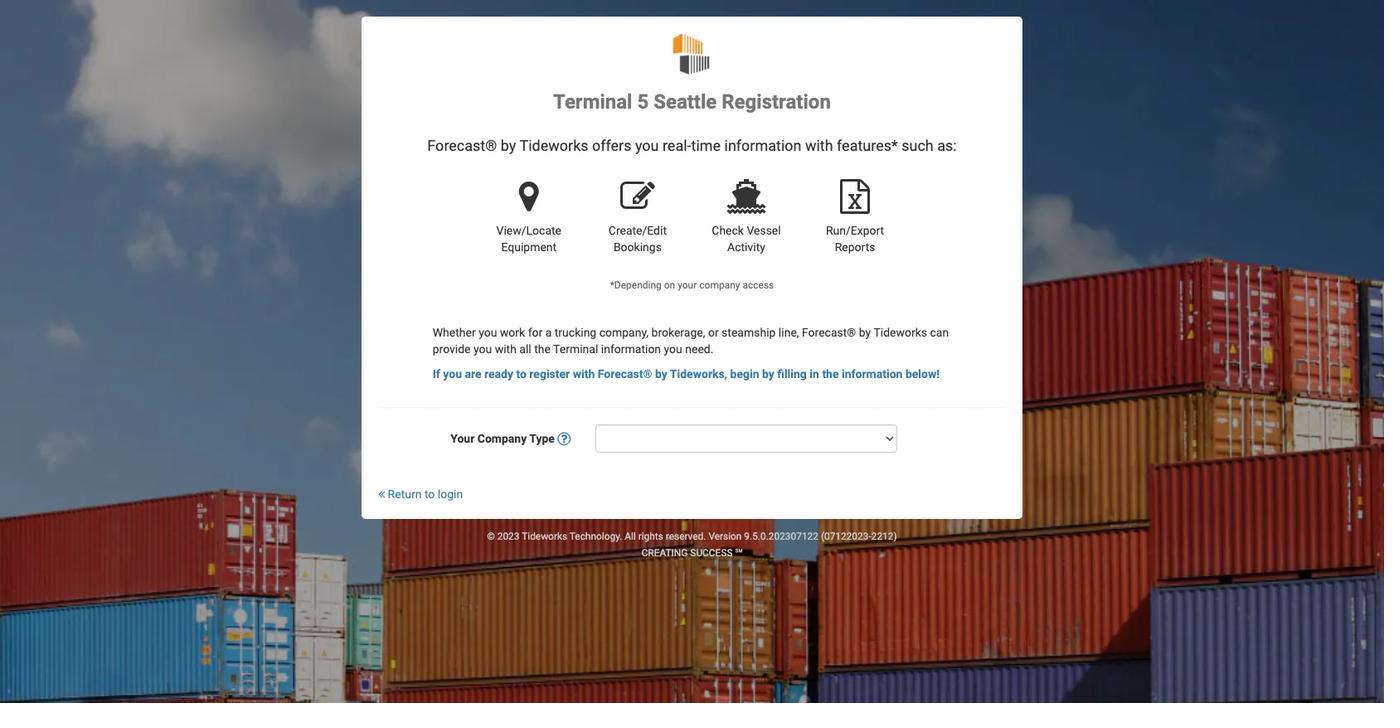 Task type: describe. For each thing, give the bounding box(es) containing it.
create/edit bookings
[[609, 224, 667, 254]]

such
[[902, 137, 934, 155]]

(07122023-
[[821, 531, 872, 543]]

creating
[[642, 548, 688, 560]]

if you are ready to register with forecast® by tideworks, begin by filling in the information below!
[[433, 368, 940, 381]]

steamship
[[722, 326, 776, 340]]

© 2023 tideworks technology. all rights reserved. version 9.5.0.202307122 (07122023-2212) creating success ℠
[[487, 531, 897, 560]]

on
[[664, 280, 676, 291]]

a
[[546, 326, 552, 340]]

reserved.
[[666, 531, 706, 543]]

return
[[388, 488, 422, 501]]

lg image
[[558, 434, 571, 446]]

seattle
[[654, 90, 717, 114]]

type
[[530, 433, 555, 446]]

or
[[709, 326, 719, 340]]

you up are on the left
[[474, 343, 492, 356]]

2212)
[[872, 531, 897, 543]]

view/locate equipment
[[497, 224, 562, 254]]

whether
[[433, 326, 476, 340]]

offers
[[592, 137, 632, 155]]

as:
[[938, 137, 957, 155]]

features*
[[837, 137, 898, 155]]

9.5.0.202307122
[[745, 531, 819, 543]]

your
[[678, 280, 697, 291]]

1 horizontal spatial with
[[573, 368, 595, 381]]

1 vertical spatial the
[[823, 368, 839, 381]]

all
[[625, 531, 636, 543]]

version
[[709, 531, 742, 543]]

reports
[[835, 241, 876, 254]]

equipment
[[502, 241, 557, 254]]

1 horizontal spatial information
[[725, 137, 802, 155]]

*depending
[[610, 280, 662, 291]]

2023
[[498, 531, 520, 543]]

1 terminal from the top
[[554, 90, 633, 114]]

begin
[[731, 368, 760, 381]]

tideworks,
[[670, 368, 728, 381]]

with inside whether you work for a trucking company, brokerage, or steamship line, forecast® by tideworks can provide you with all the terminal information you need.
[[495, 343, 517, 356]]

company,
[[600, 326, 649, 340]]

ready
[[485, 368, 514, 381]]

need.
[[686, 343, 714, 356]]

return to login link
[[378, 488, 463, 501]]

forecast® by tideworks offers you real-time information with features* such as:
[[428, 137, 957, 155]]

by inside whether you work for a trucking company, brokerage, or steamship line, forecast® by tideworks can provide you with all the terminal information you need.
[[859, 326, 871, 340]]

2 horizontal spatial information
[[842, 368, 903, 381]]

are
[[465, 368, 482, 381]]

time
[[692, 137, 721, 155]]

all
[[520, 343, 532, 356]]

whether you work for a trucking company, brokerage, or steamship line, forecast® by tideworks can provide you with all the terminal information you need.
[[433, 326, 949, 356]]

return to login
[[385, 488, 463, 501]]

forecast® inside whether you work for a trucking company, brokerage, or steamship line, forecast® by tideworks can provide you with all the terminal information you need.
[[802, 326, 857, 340]]

0 horizontal spatial forecast®
[[428, 137, 497, 155]]



Task type: vqa. For each thing, say whether or not it's contained in the screenshot.
if
yes



Task type: locate. For each thing, give the bounding box(es) containing it.
view/locate
[[497, 224, 562, 237]]

0 vertical spatial tideworks
[[520, 137, 589, 155]]

activity
[[728, 241, 766, 254]]

2 vertical spatial tideworks
[[522, 531, 568, 543]]

work
[[500, 326, 525, 340]]

can
[[931, 326, 949, 340]]

success
[[691, 548, 733, 560]]

create/edit
[[609, 224, 667, 237]]

register
[[530, 368, 570, 381]]

run/export
[[826, 224, 885, 237]]

2 vertical spatial information
[[842, 368, 903, 381]]

with down work
[[495, 343, 517, 356]]

company
[[478, 433, 527, 446]]

by
[[501, 137, 516, 155], [859, 326, 871, 340], [655, 368, 668, 381], [763, 368, 775, 381]]

tideworks inside © 2023 tideworks technology. all rights reserved. version 9.5.0.202307122 (07122023-2212) creating success ℠
[[522, 531, 568, 543]]

0 vertical spatial to
[[516, 368, 527, 381]]

terminal 5 seattle registration
[[554, 90, 831, 114]]

2 vertical spatial forecast®
[[598, 368, 653, 381]]

vessel
[[747, 224, 781, 237]]

information
[[725, 137, 802, 155], [601, 343, 661, 356], [842, 368, 903, 381]]

terminal inside whether you work for a trucking company, brokerage, or steamship line, forecast® by tideworks can provide you with all the terminal information you need.
[[554, 343, 599, 356]]

check vessel activity
[[712, 224, 781, 254]]

with
[[806, 137, 834, 155], [495, 343, 517, 356], [573, 368, 595, 381]]

tideworks for forecast® by tideworks offers you real-time information with features* such as:
[[520, 137, 589, 155]]

0 horizontal spatial information
[[601, 343, 661, 356]]

with right register
[[573, 368, 595, 381]]

you left real- at top left
[[635, 137, 659, 155]]

tideworks right 2023 at the left of the page
[[522, 531, 568, 543]]

0 vertical spatial forecast®
[[428, 137, 497, 155]]

2 horizontal spatial forecast®
[[802, 326, 857, 340]]

information down the registration
[[725, 137, 802, 155]]

1 vertical spatial terminal
[[554, 343, 599, 356]]

tideworks inside whether you work for a trucking company, brokerage, or steamship line, forecast® by tideworks can provide you with all the terminal information you need.
[[874, 326, 928, 340]]

1 vertical spatial tideworks
[[874, 326, 928, 340]]

0 horizontal spatial the
[[535, 343, 551, 356]]

your company type
[[451, 433, 558, 446]]

trucking
[[555, 326, 597, 340]]

bookings
[[614, 241, 662, 254]]

technology.
[[570, 531, 623, 543]]

registration
[[722, 90, 831, 114]]

*depending on your company access
[[610, 280, 774, 291]]

tideworks
[[520, 137, 589, 155], [874, 326, 928, 340], [522, 531, 568, 543]]

1 horizontal spatial to
[[516, 368, 527, 381]]

access
[[743, 280, 774, 291]]

1 vertical spatial with
[[495, 343, 517, 356]]

0 vertical spatial the
[[535, 343, 551, 356]]

filling
[[778, 368, 807, 381]]

information down company,
[[601, 343, 661, 356]]

you
[[635, 137, 659, 155], [479, 326, 497, 340], [474, 343, 492, 356], [664, 343, 683, 356], [443, 368, 462, 381]]

1 vertical spatial forecast®
[[802, 326, 857, 340]]

line,
[[779, 326, 799, 340]]

if
[[433, 368, 440, 381]]

run/export reports
[[826, 224, 885, 254]]

℠
[[736, 548, 743, 560]]

terminal down trucking
[[554, 343, 599, 356]]

tideworks left the offers
[[520, 137, 589, 155]]

forecast®
[[428, 137, 497, 155], [802, 326, 857, 340], [598, 368, 653, 381]]

1 horizontal spatial the
[[823, 368, 839, 381]]

terminal up the offers
[[554, 90, 633, 114]]

information inside whether you work for a trucking company, brokerage, or steamship line, forecast® by tideworks can provide you with all the terminal information you need.
[[601, 343, 661, 356]]

2 vertical spatial with
[[573, 368, 595, 381]]

your
[[451, 433, 475, 446]]

1 vertical spatial information
[[601, 343, 661, 356]]

provide
[[433, 343, 471, 356]]

terminal
[[554, 90, 633, 114], [554, 343, 599, 356]]

information left below! at the bottom of the page
[[842, 368, 903, 381]]

tideworks for © 2023 tideworks technology. all rights reserved. version 9.5.0.202307122 (07122023-2212) creating success ℠
[[522, 531, 568, 543]]

the right 'in'
[[823, 368, 839, 381]]

company
[[700, 280, 741, 291]]

for
[[528, 326, 543, 340]]

with left 'features*' in the top of the page
[[806, 137, 834, 155]]

0 horizontal spatial with
[[495, 343, 517, 356]]

1 vertical spatial to
[[425, 488, 435, 501]]

you left work
[[479, 326, 497, 340]]

0 horizontal spatial to
[[425, 488, 435, 501]]

the inside whether you work for a trucking company, brokerage, or steamship line, forecast® by tideworks can provide you with all the terminal information you need.
[[535, 343, 551, 356]]

real-
[[663, 137, 692, 155]]

brokerage,
[[652, 326, 706, 340]]

below!
[[906, 368, 940, 381]]

0 vertical spatial with
[[806, 137, 834, 155]]

2 horizontal spatial with
[[806, 137, 834, 155]]

you right if
[[443, 368, 462, 381]]

0 vertical spatial terminal
[[554, 90, 633, 114]]

5
[[638, 90, 649, 114]]

in
[[810, 368, 820, 381]]

1 horizontal spatial forecast®
[[598, 368, 653, 381]]

rights
[[639, 531, 664, 543]]

the
[[535, 343, 551, 356], [823, 368, 839, 381]]

to
[[516, 368, 527, 381], [425, 488, 435, 501]]

0 vertical spatial information
[[725, 137, 802, 155]]

tideworks left can
[[874, 326, 928, 340]]

angle double left image
[[378, 489, 385, 501]]

check
[[712, 224, 744, 237]]

to right ready
[[516, 368, 527, 381]]

login
[[438, 488, 463, 501]]

the right all
[[535, 343, 551, 356]]

©
[[487, 531, 495, 543]]

to left login
[[425, 488, 435, 501]]

you down the brokerage,
[[664, 343, 683, 356]]

2 terminal from the top
[[554, 343, 599, 356]]



